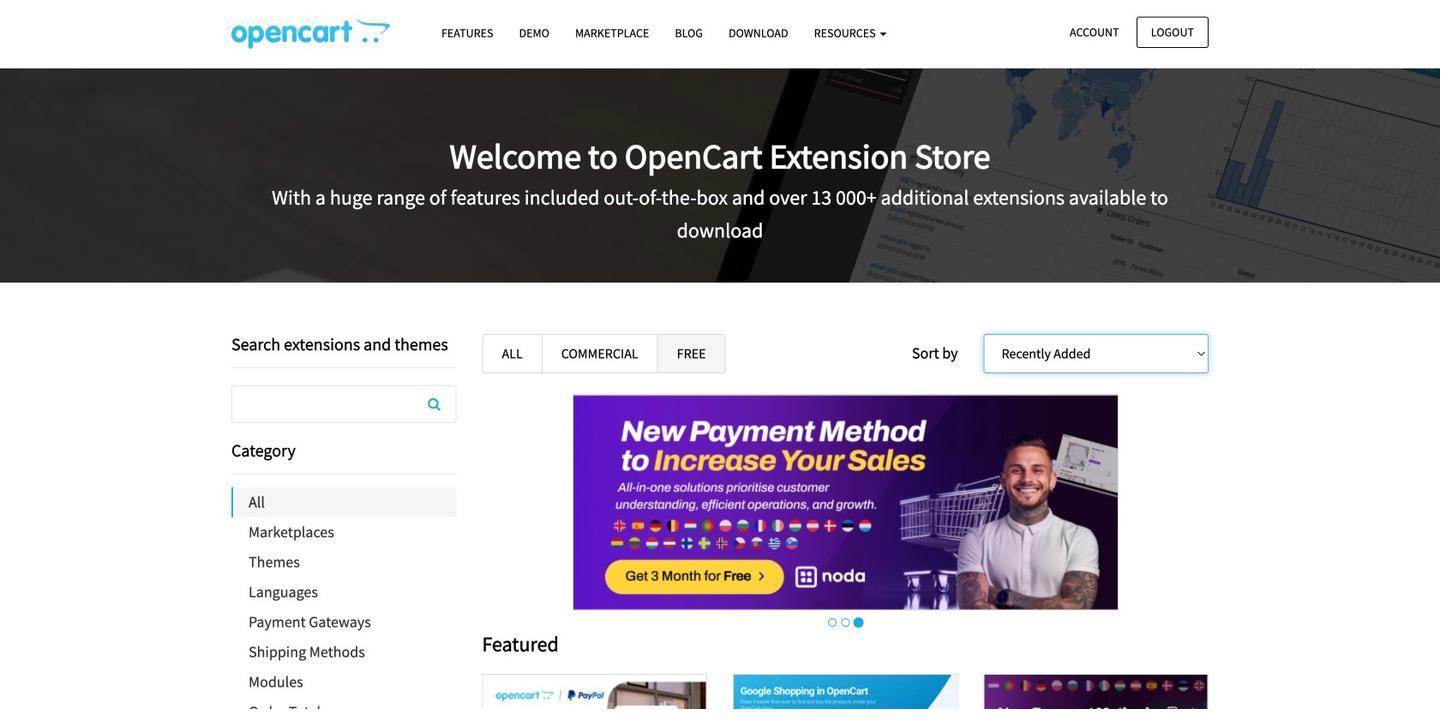 Task type: locate. For each thing, give the bounding box(es) containing it.
google shopping for opencart image
[[734, 676, 957, 710]]

None text field
[[232, 387, 456, 423]]

noda image
[[985, 676, 1208, 710]]

paypal checkout integration image
[[483, 676, 706, 710]]

node image
[[559, 394, 1105, 611]]



Task type: describe. For each thing, give the bounding box(es) containing it.
search image
[[428, 398, 441, 412]]

opencart extensions image
[[232, 18, 390, 49]]

paypal payment gateway image
[[1105, 394, 1441, 609]]



Task type: vqa. For each thing, say whether or not it's contained in the screenshot.
E-Mail Text Box
no



